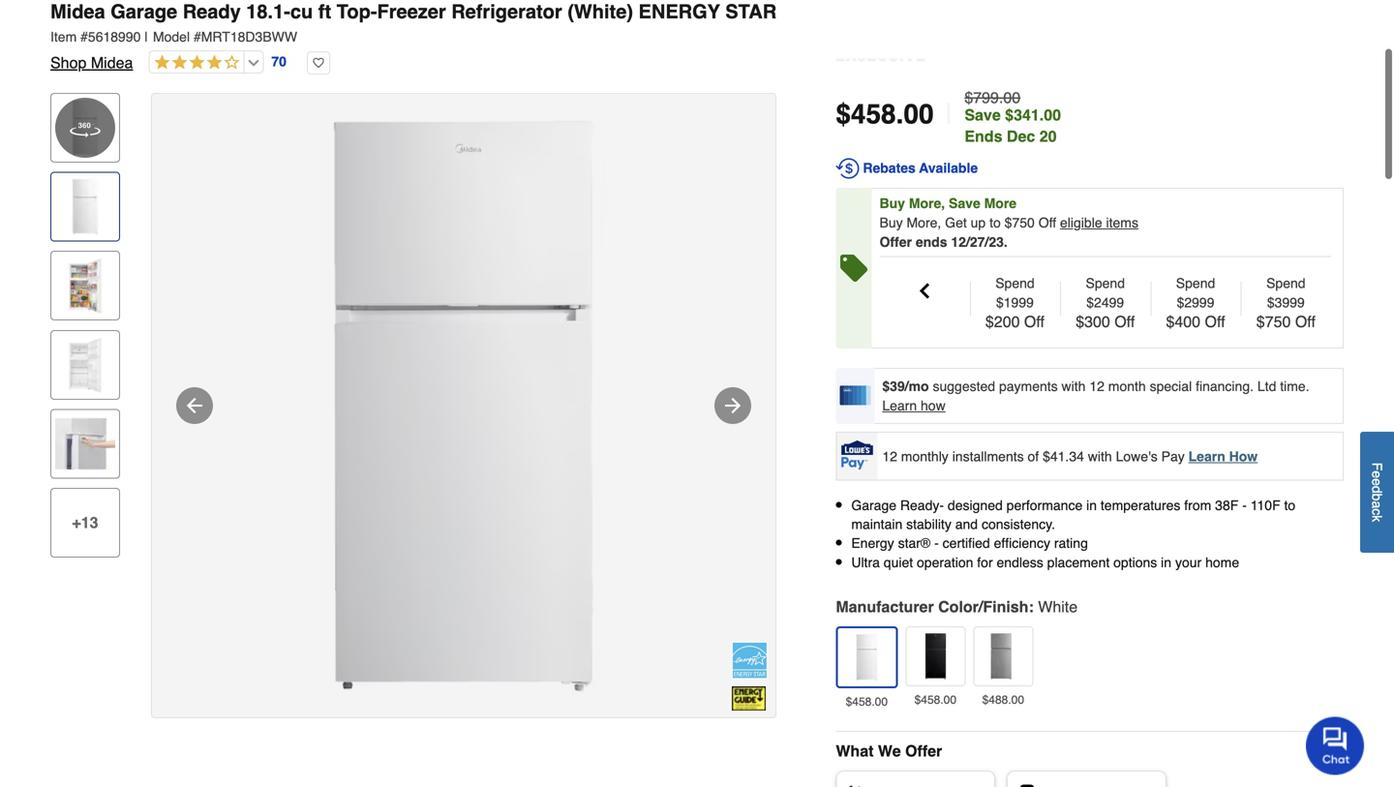 Task type: describe. For each thing, give the bounding box(es) containing it.
shop midea
[[50, 54, 133, 72]]

home
[[1205, 555, 1239, 570]]

how
[[1229, 448, 1258, 464]]

$341.00
[[1005, 106, 1061, 124]]

ltd
[[1257, 379, 1276, 394]]

:
[[1029, 598, 1034, 616]]

installments
[[952, 448, 1024, 464]]

spend for $300
[[1086, 275, 1125, 291]]

chat invite button image
[[1306, 716, 1365, 775]]

cu
[[290, 0, 313, 23]]

star®
[[898, 536, 931, 551]]

eligible
[[1060, 215, 1102, 230]]

5618990
[[88, 29, 141, 45]]

refrigerator
[[451, 0, 562, 23]]

placement
[[1047, 555, 1110, 570]]

heart outline image
[[307, 51, 330, 75]]

your
[[1175, 555, 1202, 570]]

$750 inside the spend $3999 $750 off
[[1256, 313, 1291, 331]]

options
[[1113, 555, 1157, 570]]

operation
[[917, 555, 973, 570]]

special
[[1150, 379, 1192, 394]]

of
[[1028, 448, 1039, 464]]

buy for buy more, save more
[[880, 196, 905, 211]]

rebates available
[[863, 160, 978, 176]]

energy
[[851, 536, 894, 551]]

4.2 stars image
[[149, 54, 240, 72]]

energy guide image
[[732, 686, 766, 711]]

midea  #mrt18d3bww - thumbnail image
[[55, 177, 115, 237]]

f e e d b a c k button
[[1360, 432, 1394, 553]]

1 vertical spatial learn
[[1188, 448, 1225, 464]]

| inside midea garage ready 18.1-cu ft top-freezer refrigerator (white) energy star item # 5618990 | model # mrt18d3bww
[[145, 29, 148, 45]]

and
[[955, 517, 978, 532]]

off for $400 off
[[1205, 313, 1225, 331]]

off for $750 off
[[1295, 313, 1316, 331]]

458
[[851, 99, 896, 130]]

+13 button
[[50, 488, 120, 558]]

star
[[725, 0, 777, 23]]

f e e d b a c k
[[1369, 462, 1385, 522]]

what
[[836, 742, 874, 760]]

$1999
[[996, 295, 1034, 310]]

payments
[[999, 379, 1058, 394]]

haul away filled image
[[848, 785, 864, 787]]

20
[[1039, 127, 1057, 145]]

get
[[945, 215, 967, 230]]

top-
[[337, 0, 377, 23]]

lowes pay logo image
[[838, 440, 876, 470]]

midea inside midea garage ready 18.1-cu ft top-freezer refrigerator (white) energy star item # 5618990 | model # mrt18d3bww
[[50, 0, 105, 23]]

garage ready- designed performance in temperatures from 38f - 110f to maintain stability and consistency. energy star® - certified efficiency rating ultra quiet operation for endless placement options in your home
[[851, 498, 1296, 570]]

$488.00
[[982, 693, 1024, 707]]

70
[[271, 54, 287, 69]]

quiet
[[884, 555, 913, 570]]

learn inside $39/mo suggested payments with 12 month special financing. ltd time. learn how
[[882, 398, 917, 413]]

garage inside garage ready- designed performance in temperatures from 38f - 110f to maintain stability and consistency. energy star® - certified efficiency rating ultra quiet operation for endless placement options in your home
[[851, 498, 897, 513]]

chevron left image
[[913, 279, 936, 303]]

color/finish
[[938, 598, 1029, 616]]

items
[[1106, 215, 1138, 230]]

1 horizontal spatial -
[[1242, 498, 1247, 513]]

$39/mo
[[882, 379, 929, 394]]

38f
[[1215, 498, 1239, 513]]

110f
[[1251, 498, 1280, 513]]

efficiency
[[994, 536, 1050, 551]]

0 vertical spatial in
[[1086, 498, 1097, 513]]

$
[[836, 99, 851, 130]]

off for $200 off
[[1024, 313, 1045, 331]]

12/27/23.
[[951, 234, 1008, 250]]

buy more, get up to $750 off eligible items offer ends 12/27/23.
[[880, 215, 1138, 250]]

temperatures
[[1101, 498, 1181, 513]]

dec
[[1007, 127, 1035, 145]]

lowe's
[[1116, 448, 1158, 464]]

more
[[984, 196, 1017, 211]]

white image
[[842, 632, 892, 682]]

spend $3999 $750 off
[[1256, 275, 1316, 331]]

1 horizontal spatial |
[[945, 97, 953, 131]]

more, for save
[[909, 196, 945, 211]]

00
[[904, 99, 934, 130]]

shop
[[50, 54, 87, 72]]

spend $2499 $300 off
[[1076, 275, 1135, 331]]

with inside $39/mo suggested payments with 12 month special financing. ltd time. learn how
[[1062, 379, 1086, 394]]

$799.00
[[965, 89, 1021, 106]]

buy for buy more, get up to $750 off eligible items offer ends 12/27/23.
[[880, 215, 903, 230]]

rating
[[1054, 536, 1088, 551]]

1 horizontal spatial with
[[1088, 448, 1112, 464]]

what we offer
[[836, 742, 942, 760]]

financing.
[[1196, 379, 1254, 394]]

$3999
[[1267, 295, 1305, 310]]

ready-
[[900, 498, 944, 513]]

18.1-
[[246, 0, 290, 23]]

manufacturer
[[836, 598, 934, 616]]

$458.00 for black image
[[915, 693, 957, 707]]

rebates
[[863, 160, 916, 176]]

up
[[971, 215, 986, 230]]

.
[[896, 99, 904, 130]]

$400
[[1166, 313, 1201, 331]]

d
[[1369, 486, 1385, 493]]

mrt18d3bww
[[201, 29, 297, 45]]

certified
[[943, 536, 990, 551]]

spend $2999 $400 off
[[1166, 275, 1225, 331]]

midea  #mrt18d3bww - thumbnail2 image
[[55, 256, 115, 316]]



Task type: vqa. For each thing, say whether or not it's contained in the screenshot.
top Buy
yes



Task type: locate. For each thing, give the bounding box(es) containing it.
2 spend from the left
[[1086, 275, 1125, 291]]

1 e from the top
[[1369, 471, 1385, 478]]

off down $2999
[[1205, 313, 1225, 331]]

with right the payments
[[1062, 379, 1086, 394]]

(white)
[[568, 0, 633, 23]]

buy
[[880, 196, 905, 211], [880, 215, 903, 230]]

1 horizontal spatial #
[[194, 29, 201, 45]]

from
[[1184, 498, 1211, 513]]

+13
[[72, 514, 98, 531]]

garage up "model"
[[111, 0, 177, 23]]

1 horizontal spatial $458.00
[[915, 693, 957, 707]]

spend up $1999 at top
[[995, 275, 1035, 291]]

0 vertical spatial 12
[[1089, 379, 1105, 394]]

0 vertical spatial garage
[[111, 0, 177, 23]]

available
[[919, 160, 978, 176]]

to
[[990, 215, 1001, 230], [1284, 498, 1296, 513]]

1 vertical spatial |
[[945, 97, 953, 131]]

off inside the spend $1999 $200 off
[[1024, 313, 1045, 331]]

- right 38f at the right bottom of page
[[1242, 498, 1247, 513]]

midea up "item"
[[50, 0, 105, 23]]

off inside spend $2999 $400 off
[[1205, 313, 1225, 331]]

12 right lowes pay logo
[[882, 448, 897, 464]]

0 horizontal spatial with
[[1062, 379, 1086, 394]]

more, inside buy more, get up to $750 off eligible items offer ends 12/27/23.
[[907, 215, 941, 230]]

with right $41.34
[[1088, 448, 1112, 464]]

|
[[145, 29, 148, 45], [945, 97, 953, 131]]

buy inside buy more, get up to $750 off eligible items offer ends 12/27/23.
[[880, 215, 903, 230]]

0 horizontal spatial garage
[[111, 0, 177, 23]]

0 vertical spatial buy
[[880, 196, 905, 211]]

spend up $2999
[[1176, 275, 1215, 291]]

# right "item"
[[80, 29, 88, 45]]

consistency.
[[982, 517, 1055, 532]]

$2499
[[1086, 295, 1124, 310]]

1 vertical spatial to
[[1284, 498, 1296, 513]]

maintain
[[851, 517, 903, 532]]

a
[[1369, 501, 1385, 508]]

0 horizontal spatial #
[[80, 29, 88, 45]]

$458.00 down white "image"
[[846, 695, 888, 709]]

item
[[50, 29, 77, 45]]

off inside spend $2499 $300 off
[[1115, 313, 1135, 331]]

2 # from the left
[[194, 29, 201, 45]]

$458.00 for white "image"
[[846, 695, 888, 709]]

$200
[[985, 313, 1020, 331]]

1 vertical spatial $750
[[1256, 313, 1291, 331]]

endless
[[997, 555, 1043, 570]]

0 vertical spatial -
[[1242, 498, 1247, 513]]

0 horizontal spatial in
[[1086, 498, 1097, 513]]

we
[[878, 742, 901, 760]]

stainless steel image
[[978, 631, 1028, 681]]

in left your
[[1161, 555, 1172, 570]]

how
[[921, 398, 946, 413]]

0 horizontal spatial to
[[990, 215, 1001, 230]]

item number 5 6 1 8 9 9 0 and model number m r t 1 8 d 3 b w w element
[[50, 27, 1344, 46]]

#
[[80, 29, 88, 45], [194, 29, 201, 45]]

to right 110f
[[1284, 498, 1296, 513]]

1 vertical spatial 12
[[882, 448, 897, 464]]

0 vertical spatial |
[[145, 29, 148, 45]]

off down $3999
[[1295, 313, 1316, 331]]

designed
[[948, 498, 1003, 513]]

suggested
[[933, 379, 995, 394]]

in
[[1086, 498, 1097, 513], [1161, 555, 1172, 570]]

off inside the spend $3999 $750 off
[[1295, 313, 1316, 331]]

0 vertical spatial midea
[[50, 0, 105, 23]]

ends
[[916, 234, 947, 250]]

b
[[1369, 493, 1385, 501]]

k
[[1369, 515, 1385, 522]]

spend inside the spend $3999 $750 off
[[1266, 275, 1306, 291]]

midea
[[50, 0, 105, 23], [91, 54, 133, 72]]

0 vertical spatial save
[[965, 106, 1001, 124]]

off for $300 off
[[1115, 313, 1135, 331]]

spend $1999 $200 off
[[985, 275, 1045, 331]]

0 horizontal spatial $458.00
[[846, 695, 888, 709]]

$2999
[[1177, 295, 1215, 310]]

more, down rebates available
[[909, 196, 945, 211]]

spend inside spend $2999 $400 off
[[1176, 275, 1215, 291]]

0 horizontal spatial $750
[[1005, 215, 1035, 230]]

$ 458 . 00
[[836, 99, 934, 130]]

save
[[965, 106, 1001, 124], [949, 196, 980, 211]]

garage inside midea garage ready 18.1-cu ft top-freezer refrigerator (white) energy star item # 5618990 | model # mrt18d3bww
[[111, 0, 177, 23]]

12 inside $39/mo suggested payments with 12 month special financing. ltd time. learn how
[[1089, 379, 1105, 394]]

0 vertical spatial more,
[[909, 196, 945, 211]]

1 vertical spatial midea
[[91, 54, 133, 72]]

off down $2499
[[1115, 313, 1135, 331]]

more, up the ends
[[907, 215, 941, 230]]

ready
[[183, 0, 241, 23]]

1 vertical spatial with
[[1088, 448, 1112, 464]]

ultra
[[851, 555, 880, 570]]

energy
[[639, 0, 720, 23]]

3 spend from the left
[[1176, 275, 1215, 291]]

buy more, save more
[[880, 196, 1017, 211]]

spend inside the spend $1999 $200 off
[[995, 275, 1035, 291]]

save $341.00 ends dec 20
[[965, 106, 1061, 145]]

arrow right image
[[721, 394, 744, 417]]

| left "model"
[[145, 29, 148, 45]]

off
[[1038, 215, 1056, 230], [1024, 313, 1045, 331], [1115, 313, 1135, 331], [1205, 313, 1225, 331], [1295, 313, 1316, 331]]

e up d
[[1369, 471, 1385, 478]]

1 vertical spatial more,
[[907, 215, 941, 230]]

4 spend from the left
[[1266, 275, 1306, 291]]

offer inside buy more, get up to $750 off eligible items offer ends 12/27/23.
[[880, 234, 912, 250]]

0 horizontal spatial learn
[[882, 398, 917, 413]]

learn
[[882, 398, 917, 413], [1188, 448, 1225, 464]]

tag filled image
[[840, 255, 867, 282]]

e up the b
[[1369, 478, 1385, 486]]

1 horizontal spatial 12
[[1089, 379, 1105, 394]]

to inside buy more, get up to $750 off eligible items offer ends 12/27/23.
[[990, 215, 1001, 230]]

midea  #mrt18d3bww - thumbnail4 image
[[55, 414, 115, 474]]

2 buy from the top
[[880, 215, 903, 230]]

1 horizontal spatial learn
[[1188, 448, 1225, 464]]

1 horizontal spatial $750
[[1256, 313, 1291, 331]]

1 horizontal spatial garage
[[851, 498, 897, 513]]

to inside garage ready- designed performance in temperatures from 38f - 110f to maintain stability and consistency. energy star® - certified efficiency rating ultra quiet operation for endless placement options in your home
[[1284, 498, 1296, 513]]

arrow left image
[[183, 394, 206, 417]]

offer right we on the bottom right of page
[[905, 742, 942, 760]]

0 vertical spatial with
[[1062, 379, 1086, 394]]

1 vertical spatial offer
[[905, 742, 942, 760]]

pay
[[1161, 448, 1185, 464]]

monthly
[[901, 448, 949, 464]]

1 buy from the top
[[880, 196, 905, 211]]

black image
[[910, 631, 961, 681]]

1 horizontal spatial in
[[1161, 555, 1172, 570]]

$41.34
[[1043, 448, 1084, 464]]

spend up $3999
[[1266, 275, 1306, 291]]

12 left month
[[1089, 379, 1105, 394]]

spend inside spend $2499 $300 off
[[1086, 275, 1125, 291]]

for
[[977, 555, 993, 570]]

1 vertical spatial -
[[934, 536, 939, 551]]

$750 down $3999
[[1256, 313, 1291, 331]]

to right up
[[990, 215, 1001, 230]]

manufacturer color/finish : white
[[836, 598, 1078, 616]]

garage up maintain
[[851, 498, 897, 513]]

spend for $750
[[1266, 275, 1306, 291]]

midea  #mrt18d3bww image
[[152, 94, 775, 717]]

midea  #mrt18d3bww - thumbnail3 image
[[55, 335, 115, 395]]

$750 down more
[[1005, 215, 1035, 230]]

performance
[[1007, 498, 1083, 513]]

eligible items button
[[1060, 215, 1138, 230]]

spend
[[995, 275, 1035, 291], [1086, 275, 1125, 291], [1176, 275, 1215, 291], [1266, 275, 1306, 291]]

12 monthly installments of $41.34 with lowe's pay learn how
[[882, 448, 1258, 464]]

learn how button
[[882, 396, 946, 415]]

midea down 5618990
[[91, 54, 133, 72]]

off inside buy more, get up to $750 off eligible items offer ends 12/27/23.
[[1038, 215, 1056, 230]]

- down stability
[[934, 536, 939, 551]]

c
[[1369, 508, 1385, 515]]

spend for $400
[[1176, 275, 1215, 291]]

$458.00 down black image
[[915, 693, 957, 707]]

save inside save $341.00 ends dec 20
[[965, 106, 1001, 124]]

1 spend from the left
[[995, 275, 1035, 291]]

learn down $39/mo
[[882, 398, 917, 413]]

protection plan filled image
[[1020, 785, 1035, 787]]

rebates available button
[[836, 157, 1344, 180], [836, 157, 1344, 180]]

1 # from the left
[[80, 29, 88, 45]]

1 vertical spatial garage
[[851, 498, 897, 513]]

off down $1999 at top
[[1024, 313, 1045, 331]]

1 vertical spatial save
[[949, 196, 980, 211]]

0 horizontal spatial -
[[934, 536, 939, 551]]

1 horizontal spatial to
[[1284, 498, 1296, 513]]

month
[[1108, 379, 1146, 394]]

0 horizontal spatial 12
[[882, 448, 897, 464]]

$300
[[1076, 313, 1110, 331]]

| right 00
[[945, 97, 953, 131]]

ends
[[965, 127, 1002, 145]]

$458.00
[[915, 693, 957, 707], [846, 695, 888, 709]]

2 e from the top
[[1369, 478, 1385, 486]]

offer left the ends
[[880, 234, 912, 250]]

save up get
[[949, 196, 980, 211]]

# right "model"
[[194, 29, 201, 45]]

midea garage ready 18.1-cu ft top-freezer refrigerator (white) energy star item # 5618990 | model # mrt18d3bww
[[50, 0, 777, 45]]

0 vertical spatial offer
[[880, 234, 912, 250]]

1 vertical spatial buy
[[880, 215, 903, 230]]

0 vertical spatial learn
[[882, 398, 917, 413]]

0 horizontal spatial |
[[145, 29, 148, 45]]

$750 inside buy more, get up to $750 off eligible items offer ends 12/27/23.
[[1005, 215, 1035, 230]]

0 vertical spatial $750
[[1005, 215, 1035, 230]]

0 vertical spatial to
[[990, 215, 1001, 230]]

ft
[[318, 0, 331, 23]]

1 vertical spatial in
[[1161, 555, 1172, 570]]

off left eligible
[[1038, 215, 1056, 230]]

-
[[1242, 498, 1247, 513], [934, 536, 939, 551]]

in up rating at the bottom of page
[[1086, 498, 1097, 513]]

12
[[1089, 379, 1105, 394], [882, 448, 897, 464]]

more, for get
[[907, 215, 941, 230]]

learn right 'pay'
[[1188, 448, 1225, 464]]

learn how link
[[1188, 448, 1258, 464]]

with
[[1062, 379, 1086, 394], [1088, 448, 1112, 464]]

spend for $200
[[995, 275, 1035, 291]]

f
[[1369, 462, 1385, 471]]

save up ends
[[965, 106, 1001, 124]]

model
[[153, 29, 190, 45]]

spend up $2499
[[1086, 275, 1125, 291]]

freezer
[[377, 0, 446, 23]]



